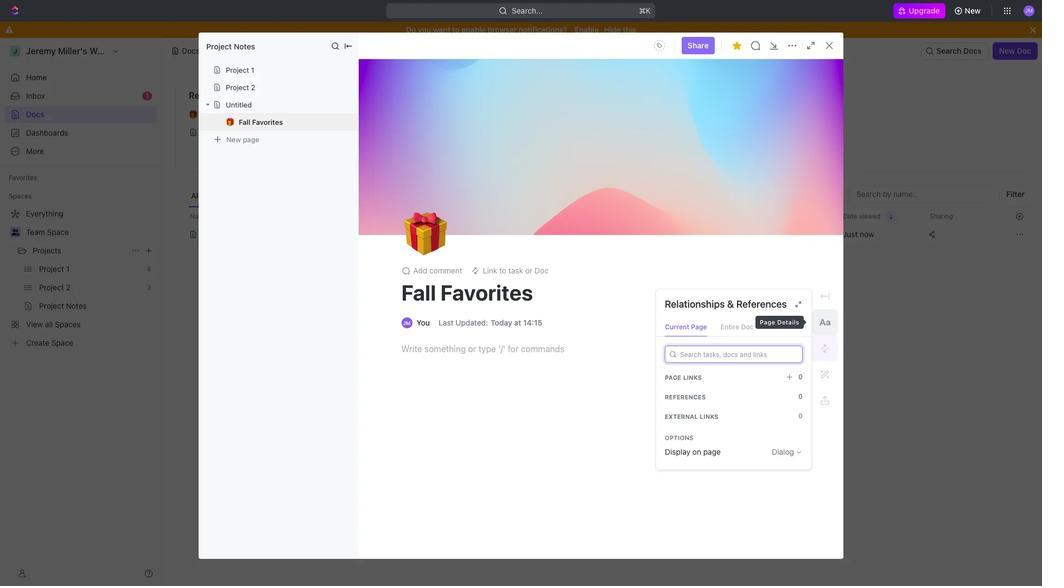 Task type: locate. For each thing, give the bounding box(es) containing it.
new
[[965, 6, 981, 15], [1000, 46, 1016, 55], [226, 135, 241, 144]]

tab list
[[188, 186, 448, 207]]

new right the search docs
[[1000, 46, 1016, 55]]

1 horizontal spatial jm
[[1026, 7, 1034, 14]]

fall down add
[[402, 280, 436, 305]]

by
[[799, 91, 809, 100]]

new down 🎁 dropdown button on the top of page
[[226, 135, 241, 144]]

favorites inside button
[[9, 174, 37, 182]]

references right &
[[737, 299, 787, 310]]

nov
[[757, 230, 770, 239]]

tree containing team space
[[4, 205, 158, 352]]

notes
[[234, 42, 255, 51], [519, 110, 540, 119]]

entire doc
[[721, 323, 754, 331]]

1 horizontal spatial untitled link
[[760, 124, 1021, 141]]

0 horizontal spatial fall
[[239, 118, 250, 127]]

projects down team space
[[33, 246, 61, 255]]

docs right search
[[964, 46, 982, 55]]

0 vertical spatial projects
[[533, 230, 561, 239]]

1 horizontal spatial page
[[692, 323, 707, 331]]

date viewed button
[[837, 208, 897, 225]]

0 horizontal spatial docs
[[26, 110, 44, 119]]

new button
[[950, 2, 988, 20]]

row up -
[[175, 207, 1030, 225]]

0 vertical spatial new
[[965, 6, 981, 15]]

2 vertical spatial doc
[[742, 323, 754, 331]]

add comment
[[414, 266, 463, 275]]

1 vertical spatial doc
[[535, 266, 549, 275]]

doc for entire doc
[[742, 323, 754, 331]]

docs
[[182, 46, 200, 55], [964, 46, 982, 55], [26, 110, 44, 119]]

docs up recent on the left top of the page
[[182, 46, 200, 55]]

projects down the location
[[533, 230, 561, 239]]

doc
[[1018, 46, 1032, 55], [535, 266, 549, 275], [742, 323, 754, 331]]

1 vertical spatial links
[[700, 413, 719, 420]]

last
[[439, 318, 454, 328]]

options
[[665, 434, 694, 442]]

change cover button
[[734, 213, 796, 231]]

external
[[665, 413, 699, 420]]

add
[[414, 266, 428, 275]]

hide
[[605, 25, 621, 34]]

references
[[737, 299, 787, 310], [665, 393, 706, 401]]

2 horizontal spatial docs
[[964, 46, 982, 55]]

untitled •
[[204, 110, 237, 119], [780, 110, 813, 119]]

page
[[243, 135, 259, 144], [704, 448, 721, 457]]

2 untitled • from the left
[[780, 110, 813, 119]]

🎁 down created
[[764, 111, 773, 119]]

entire
[[721, 323, 740, 331]]

1 horizontal spatial 1
[[251, 66, 254, 74]]

1 vertical spatial 0
[[799, 393, 803, 401]]

2 horizontal spatial 1
[[772, 230, 776, 239]]

1 horizontal spatial page
[[704, 448, 721, 457]]

•
[[234, 111, 237, 119], [809, 111, 813, 119]]

0 horizontal spatial to
[[453, 25, 460, 34]]

0 horizontal spatial doc
[[535, 266, 549, 275]]

1 horizontal spatial project notes
[[492, 110, 540, 119]]

2 untitled link from the left
[[760, 124, 1021, 141]]

1 untitled • from the left
[[204, 110, 237, 119]]

doc right entire
[[742, 323, 754, 331]]

you
[[417, 318, 430, 328]]

link to task or doc button
[[467, 263, 553, 279]]

1
[[251, 66, 254, 74], [146, 92, 149, 100], [772, 230, 776, 239]]

0 vertical spatial 1
[[251, 66, 254, 74]]

0 horizontal spatial new
[[226, 135, 241, 144]]

• up "new page"
[[234, 111, 237, 119]]

0 horizontal spatial •
[[234, 111, 237, 119]]

page down 🎁 fall favorites
[[243, 135, 259, 144]]

you
[[418, 25, 431, 34]]

0 horizontal spatial untitled link
[[185, 124, 445, 141]]

jm left you
[[403, 320, 411, 326]]

date updated
[[757, 212, 798, 220]]

row containing name
[[175, 207, 1030, 225]]

1 horizontal spatial docs
[[182, 46, 200, 55]]

relationships
[[665, 299, 725, 310]]

favorites inside 🎁 fall favorites
[[252, 118, 283, 127]]

1 horizontal spatial doc
[[742, 323, 754, 331]]

all button
[[188, 186, 203, 207]]

2 row from the top
[[175, 224, 1030, 245]]

dropdown menu image
[[651, 37, 669, 54]]

favorites
[[477, 91, 514, 100], [252, 118, 283, 127], [9, 174, 37, 182], [441, 280, 533, 305]]

project
[[206, 42, 232, 51], [226, 66, 249, 74], [226, 83, 249, 92], [492, 110, 517, 119]]

1 horizontal spatial to
[[500, 266, 507, 275]]

0 horizontal spatial date
[[757, 212, 771, 220]]

0 vertical spatial page
[[692, 323, 707, 331]]

assigned
[[371, 191, 404, 200]]

fall inside 🎁 fall favorites
[[239, 118, 250, 127]]

3 0 from the top
[[799, 412, 803, 420]]

1 horizontal spatial notes
[[519, 110, 540, 119]]

to inside dropdown button
[[500, 266, 507, 275]]

2 vertical spatial 1
[[772, 230, 776, 239]]

🎁 up "new page"
[[226, 118, 235, 126]]

name
[[190, 212, 208, 220]]

to right want
[[453, 25, 460, 34]]

• down me
[[809, 111, 813, 119]]

0 vertical spatial links
[[684, 374, 702, 381]]

0 horizontal spatial page
[[243, 135, 259, 144]]

untitled • down recent on the left top of the page
[[204, 110, 237, 119]]

Search by name... text field
[[857, 186, 994, 203]]

upgrade
[[909, 6, 940, 15]]

2 horizontal spatial new
[[1000, 46, 1016, 55]]

• for recent
[[234, 111, 237, 119]]

1 vertical spatial 1
[[146, 92, 149, 100]]

0
[[799, 373, 803, 381], [799, 393, 803, 401], [799, 412, 803, 420]]

jm up new doc on the top of the page
[[1026, 7, 1034, 14]]

page right on
[[704, 448, 721, 457]]

row containing projects
[[175, 224, 1030, 245]]

enable
[[575, 25, 599, 34]]

links right 'external'
[[700, 413, 719, 420]]

2 0 from the top
[[799, 393, 803, 401]]

0 vertical spatial project notes
[[206, 42, 255, 51]]

1 0 from the top
[[799, 373, 803, 381]]

viewed
[[860, 212, 881, 220]]

0 horizontal spatial projects
[[33, 246, 61, 255]]

to right link
[[500, 266, 507, 275]]

cell
[[175, 225, 187, 244]]

untitled link for created by me
[[760, 124, 1021, 141]]

table
[[175, 207, 1030, 245]]

untitled • down created by me
[[780, 110, 813, 119]]

0 vertical spatial fall
[[239, 118, 250, 127]]

0 horizontal spatial jm
[[403, 320, 411, 326]]

external links
[[665, 413, 719, 420]]

projects inside 'link'
[[33, 246, 61, 255]]

0 vertical spatial jm
[[1026, 7, 1034, 14]]

fall favorites
[[402, 280, 533, 305]]

🎁
[[189, 111, 198, 119], [764, 111, 773, 119], [226, 118, 235, 126], [404, 209, 447, 260]]

change cover button
[[734, 213, 796, 231]]

2 horizontal spatial doc
[[1018, 46, 1032, 55]]

table containing projects
[[175, 207, 1030, 245]]

search docs
[[937, 46, 982, 55]]

1 • from the left
[[234, 111, 237, 119]]

1 vertical spatial fall
[[402, 280, 436, 305]]

• for created by me
[[809, 111, 813, 119]]

new up the search docs
[[965, 6, 981, 15]]

1 horizontal spatial date
[[843, 212, 858, 220]]

row
[[175, 207, 1030, 225], [175, 224, 1030, 245]]

1 horizontal spatial projects
[[533, 230, 561, 239]]

projects
[[533, 230, 561, 239], [33, 246, 61, 255]]

recent
[[189, 91, 218, 100]]

untitled link for recent
[[185, 124, 445, 141]]

references down page links
[[665, 393, 706, 401]]

1 row from the top
[[175, 207, 1030, 225]]

1 vertical spatial projects
[[33, 246, 61, 255]]

1 date from the left
[[757, 212, 771, 220]]

row down tags
[[175, 224, 1030, 245]]

fall up "new page"
[[239, 118, 250, 127]]

new doc
[[1000, 46, 1032, 55]]

untitled link
[[185, 124, 445, 141], [760, 124, 1021, 141]]

1 horizontal spatial •
[[809, 111, 813, 119]]

at
[[515, 318, 522, 328]]

0 vertical spatial 0
[[799, 373, 803, 381]]

1 vertical spatial page
[[665, 374, 682, 381]]

doc down jm dropdown button
[[1018, 46, 1032, 55]]

projects inside row
[[533, 230, 561, 239]]

date
[[757, 212, 771, 220], [843, 212, 858, 220]]

0 horizontal spatial untitled •
[[204, 110, 237, 119]]

links up external links
[[684, 374, 702, 381]]

sidebar navigation
[[0, 38, 162, 587]]

1 inside table
[[772, 230, 776, 239]]

project notes
[[206, 42, 255, 51], [492, 110, 540, 119]]

page right current
[[692, 323, 707, 331]]

1 vertical spatial to
[[500, 266, 507, 275]]

0 horizontal spatial 1
[[146, 92, 149, 100]]

project notes link
[[472, 106, 733, 124]]

do you want to enable browser notifications? enable hide this
[[406, 25, 637, 34]]

0 vertical spatial references
[[737, 299, 787, 310]]

just now
[[843, 230, 875, 239]]

2 vertical spatial new
[[226, 135, 241, 144]]

2 date from the left
[[843, 212, 858, 220]]

now
[[860, 230, 875, 239]]

1 vertical spatial project notes
[[492, 110, 540, 119]]

docs down inbox
[[26, 110, 44, 119]]

tree inside sidebar navigation
[[4, 205, 158, 352]]

current
[[665, 323, 690, 331]]

1 vertical spatial notes
[[519, 110, 540, 119]]

sharing
[[930, 212, 954, 220]]

dashboards link
[[4, 124, 158, 142]]

doc inside 'new doc' button
[[1018, 46, 1032, 55]]

page up 'external'
[[665, 374, 682, 381]]

0 vertical spatial doc
[[1018, 46, 1032, 55]]

column header
[[175, 207, 187, 225]]

doc right or
[[535, 266, 549, 275]]

2 • from the left
[[809, 111, 813, 119]]

1 untitled link from the left
[[185, 124, 445, 141]]

1 vertical spatial new
[[1000, 46, 1016, 55]]

1 vertical spatial page
[[704, 448, 721, 457]]

1 vertical spatial references
[[665, 393, 706, 401]]

0 vertical spatial notes
[[234, 42, 255, 51]]

new for new
[[965, 6, 981, 15]]

date updated button
[[750, 208, 805, 225]]

1 horizontal spatial new
[[965, 6, 981, 15]]

0 vertical spatial to
[[453, 25, 460, 34]]

2 vertical spatial 0
[[799, 412, 803, 420]]

0 horizontal spatial notes
[[234, 42, 255, 51]]

new for new doc
[[1000, 46, 1016, 55]]

space
[[47, 228, 69, 237]]

updated:
[[456, 318, 488, 328]]

1 horizontal spatial untitled •
[[780, 110, 813, 119]]

me
[[812, 91, 824, 100]]

tree
[[4, 205, 158, 352]]



Task type: describe. For each thing, give the bounding box(es) containing it.
new page
[[226, 135, 259, 144]]

🎁 button
[[226, 118, 239, 127]]

do
[[406, 25, 416, 34]]

assigned button
[[368, 186, 407, 207]]

cell inside row
[[175, 225, 187, 244]]

search
[[937, 46, 962, 55]]

or
[[526, 266, 533, 275]]

untitled • for created by me
[[780, 110, 813, 119]]

change cover
[[740, 217, 790, 226]]

🎁 down recent on the left top of the page
[[189, 111, 198, 119]]

tags
[[631, 212, 645, 220]]

notes inside "link"
[[519, 110, 540, 119]]

0 for references
[[799, 393, 803, 401]]

home link
[[4, 69, 158, 86]]

spaces
[[9, 192, 32, 200]]

🎁 fall favorites
[[226, 118, 283, 127]]

archived button
[[411, 186, 448, 207]]

doc inside link to task or doc dropdown button
[[535, 266, 549, 275]]

projects link
[[33, 242, 127, 260]]

0 horizontal spatial project notes
[[206, 42, 255, 51]]

0 for external links
[[799, 412, 803, 420]]

0 horizontal spatial references
[[665, 393, 706, 401]]

favorites button
[[4, 172, 42, 185]]

0 vertical spatial page
[[243, 135, 259, 144]]

archived
[[414, 191, 446, 200]]

1 for project 1
[[251, 66, 254, 74]]

reposition button
[[682, 213, 734, 231]]

last updated: today at 14:15
[[439, 318, 543, 328]]

untitled • for recent
[[204, 110, 237, 119]]

date for date updated
[[757, 212, 771, 220]]

on
[[693, 448, 702, 457]]

team
[[26, 228, 45, 237]]

cover
[[770, 217, 790, 226]]

display on page
[[665, 448, 721, 457]]

this
[[623, 25, 637, 34]]

docs link
[[4, 106, 158, 123]]

🎁 up add
[[404, 209, 447, 260]]

⌘k
[[640, 6, 651, 15]]

today
[[491, 318, 513, 328]]

search...
[[512, 6, 543, 15]]

relationships & references
[[665, 299, 787, 310]]

current page
[[665, 323, 707, 331]]

all
[[191, 191, 200, 200]]

date viewed
[[843, 212, 881, 220]]

project notes inside project notes "link"
[[492, 110, 540, 119]]

doc for new doc
[[1018, 46, 1032, 55]]

14:15
[[524, 318, 543, 328]]

🎁 inside 🎁 fall favorites
[[226, 118, 235, 126]]

new doc button
[[993, 42, 1038, 60]]

home
[[26, 73, 47, 82]]

user group image
[[11, 229, 19, 236]]

-
[[631, 230, 634, 239]]

1 horizontal spatial references
[[737, 299, 787, 310]]

workspace
[[321, 191, 361, 200]]

browser
[[488, 25, 517, 34]]

1 horizontal spatial fall
[[402, 280, 436, 305]]

date for date viewed
[[843, 212, 858, 220]]

column header inside table
[[175, 207, 187, 225]]

Search tasks, docs and links text field
[[671, 347, 799, 363]]

1 for nov 1
[[772, 230, 776, 239]]

1 inside sidebar navigation
[[146, 92, 149, 100]]

share
[[688, 41, 709, 50]]

&
[[728, 299, 734, 310]]

1 vertical spatial jm
[[403, 320, 411, 326]]

created by me
[[764, 91, 824, 100]]

jm inside dropdown button
[[1026, 7, 1034, 14]]

location
[[522, 212, 548, 220]]

project 2
[[226, 83, 255, 92]]

0 horizontal spatial page
[[665, 374, 682, 381]]

created
[[764, 91, 797, 100]]

reposition
[[689, 217, 727, 226]]

jm button
[[1021, 2, 1038, 20]]

tab list containing all
[[188, 186, 448, 207]]

dashboards
[[26, 128, 68, 137]]

nov 1
[[757, 230, 776, 239]]

new for new page
[[226, 135, 241, 144]]

just
[[843, 230, 858, 239]]

enable
[[462, 25, 486, 34]]

dialog button
[[772, 448, 803, 457]]

docs inside button
[[964, 46, 982, 55]]

want
[[433, 25, 451, 34]]

notifications?
[[519, 25, 568, 34]]

docs inside sidebar navigation
[[26, 110, 44, 119]]

task
[[509, 266, 524, 275]]

inbox
[[26, 91, 45, 100]]

team space
[[26, 228, 69, 237]]

workspace button
[[318, 186, 364, 207]]

team space link
[[26, 224, 155, 241]]

comment
[[430, 266, 463, 275]]

links for page links
[[684, 374, 702, 381]]

page links
[[665, 374, 702, 381]]

search docs button
[[922, 42, 989, 60]]

dialog
[[772, 448, 795, 457]]

project 1
[[226, 66, 254, 74]]

links for external links
[[700, 413, 719, 420]]

display
[[665, 448, 691, 457]]

link
[[483, 266, 498, 275]]

updated
[[773, 212, 798, 220]]

project inside "link"
[[492, 110, 517, 119]]



Task type: vqa. For each thing, say whether or not it's contained in the screenshot.
Project 2 link
no



